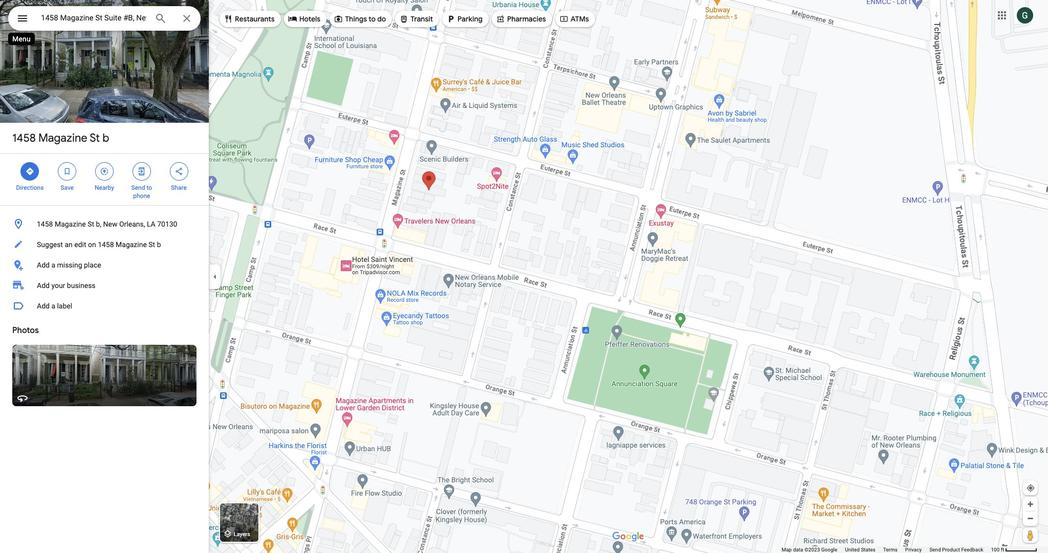 Task type: describe. For each thing, give the bounding box(es) containing it.
google account: greg robinson  
(robinsongreg175@gmail.com) image
[[1017, 7, 1033, 23]]

send product feedback
[[929, 547, 983, 553]]

st for b
[[90, 131, 100, 145]]


[[25, 166, 34, 177]]

photos
[[12, 325, 39, 336]]

save
[[61, 184, 74, 191]]

phone
[[133, 192, 150, 200]]

1458 for 1458 magazine st b, new orleans, la 70130
[[37, 220, 53, 228]]

transit
[[411, 14, 433, 24]]

send for send to phone
[[131, 184, 145, 191]]

1458 inside button
[[98, 241, 114, 249]]

send product feedback button
[[929, 547, 983, 553]]

 things to do
[[334, 13, 386, 25]]

 parking
[[446, 13, 483, 25]]

orleans,
[[119, 220, 145, 228]]

la
[[147, 220, 155, 228]]

collapse side panel image
[[209, 271, 221, 282]]

show street view coverage image
[[1023, 528, 1038, 543]]


[[137, 166, 146, 177]]


[[399, 13, 409, 25]]

united states
[[845, 547, 876, 553]]

edit
[[74, 241, 86, 249]]

a for missing
[[51, 261, 55, 269]]

add a label button
[[0, 296, 209, 316]]

add a label
[[37, 302, 72, 310]]

restaurants
[[235, 14, 275, 24]]

 search field
[[8, 6, 201, 33]]

missing
[[57, 261, 82, 269]]

data
[[793, 547, 803, 553]]

united states button
[[845, 547, 876, 553]]

product
[[942, 547, 960, 553]]

magazine for b,
[[55, 220, 86, 228]]

 atms
[[559, 13, 589, 25]]

1458 magazine st b
[[12, 131, 109, 145]]


[[496, 13, 505, 25]]

privacy button
[[905, 547, 922, 553]]

 hotels
[[288, 13, 320, 25]]

add a missing place button
[[0, 255, 209, 275]]

1458 magazine st b, new orleans, la 70130
[[37, 220, 177, 228]]

privacy
[[905, 547, 922, 553]]

united
[[845, 547, 860, 553]]


[[224, 13, 233, 25]]

1458 magazine st b, new orleans, la 70130 button
[[0, 214, 209, 234]]

terms button
[[883, 547, 898, 553]]

 button
[[8, 6, 37, 33]]

 restaurants
[[224, 13, 275, 25]]

suggest
[[37, 241, 63, 249]]

to inside send to phone
[[147, 184, 152, 191]]

100 ft
[[991, 547, 1004, 553]]

add for add your business
[[37, 281, 50, 290]]

zoom in image
[[1027, 501, 1034, 508]]

1458 for 1458 magazine st b
[[12, 131, 36, 145]]


[[288, 13, 297, 25]]


[[63, 166, 72, 177]]

 transit
[[399, 13, 433, 25]]

layers
[[234, 531, 250, 538]]



Task type: vqa. For each thing, say whether or not it's contained in the screenshot.
663's entire trip
no



Task type: locate. For each thing, give the bounding box(es) containing it.
add left your
[[37, 281, 50, 290]]


[[559, 13, 569, 25]]

1458
[[12, 131, 36, 145], [37, 220, 53, 228], [98, 241, 114, 249]]

send inside send to phone
[[131, 184, 145, 191]]

label
[[57, 302, 72, 310]]

1 horizontal spatial to
[[369, 14, 376, 24]]

st for b,
[[88, 220, 94, 228]]

footer
[[782, 547, 991, 553]]

a left missing on the left of page
[[51, 261, 55, 269]]

place
[[84, 261, 101, 269]]

1 vertical spatial magazine
[[55, 220, 86, 228]]

0 vertical spatial b
[[102, 131, 109, 145]]

things
[[345, 14, 367, 24]]

add left label
[[37, 302, 50, 310]]

2 vertical spatial add
[[37, 302, 50, 310]]

2 vertical spatial 1458
[[98, 241, 114, 249]]

None field
[[41, 12, 146, 24]]

add for add a label
[[37, 302, 50, 310]]

1458 right on
[[98, 241, 114, 249]]


[[174, 166, 184, 177]]

map data ©2023 google
[[782, 547, 837, 553]]

actions for 1458 magazine st b region
[[0, 154, 209, 205]]

1 vertical spatial to
[[147, 184, 152, 191]]

states
[[861, 547, 876, 553]]

2 vertical spatial magazine
[[116, 241, 147, 249]]


[[16, 11, 29, 26]]

map
[[782, 547, 792, 553]]

1 vertical spatial 1458
[[37, 220, 53, 228]]

b inside button
[[157, 241, 161, 249]]

1 vertical spatial send
[[929, 547, 941, 553]]

magazine up 
[[38, 131, 87, 145]]

100
[[991, 547, 1000, 553]]


[[100, 166, 109, 177]]

0 horizontal spatial b
[[102, 131, 109, 145]]

to
[[369, 14, 376, 24], [147, 184, 152, 191]]

b up  on the top left
[[102, 131, 109, 145]]

st inside button
[[149, 241, 155, 249]]

add inside add a missing place "button"
[[37, 261, 50, 269]]

send to phone
[[131, 184, 152, 200]]

1 add from the top
[[37, 261, 50, 269]]

©2023
[[804, 547, 820, 553]]

1 vertical spatial add
[[37, 281, 50, 290]]

nearby
[[95, 184, 114, 191]]

suggest an edit on 1458 magazine st b
[[37, 241, 161, 249]]

send for send product feedback
[[929, 547, 941, 553]]

to up phone
[[147, 184, 152, 191]]

magazine down the "orleans,"
[[116, 241, 147, 249]]

0 vertical spatial add
[[37, 261, 50, 269]]

a inside button
[[51, 302, 55, 310]]

1 vertical spatial b
[[157, 241, 161, 249]]

add down suggest
[[37, 261, 50, 269]]

a left label
[[51, 302, 55, 310]]

2 add from the top
[[37, 281, 50, 290]]

send up phone
[[131, 184, 145, 191]]

2 horizontal spatial 1458
[[98, 241, 114, 249]]

1 horizontal spatial b
[[157, 241, 161, 249]]

0 vertical spatial a
[[51, 261, 55, 269]]

atms
[[571, 14, 589, 24]]

magazine inside button
[[55, 220, 86, 228]]

footer containing map data ©2023 google
[[782, 547, 991, 553]]

st inside button
[[88, 220, 94, 228]]

footer inside google maps element
[[782, 547, 991, 553]]

add a missing place
[[37, 261, 101, 269]]

parking
[[458, 14, 483, 24]]

new
[[103, 220, 117, 228]]

st left b,
[[88, 220, 94, 228]]

b
[[102, 131, 109, 145], [157, 241, 161, 249]]

hotels
[[299, 14, 320, 24]]

google maps element
[[0, 0, 1048, 553]]

st up  on the top left
[[90, 131, 100, 145]]

none field inside 1458 magazine st suite #b, new orleans, la 70130 field
[[41, 12, 146, 24]]

0 vertical spatial magazine
[[38, 131, 87, 145]]

feedback
[[961, 547, 983, 553]]

to inside  things to do
[[369, 14, 376, 24]]

1458 up suggest
[[37, 220, 53, 228]]

st down la
[[149, 241, 155, 249]]

add your business link
[[0, 275, 209, 296]]

2 a from the top
[[51, 302, 55, 310]]

1 a from the top
[[51, 261, 55, 269]]


[[446, 13, 456, 25]]

pharmacies
[[507, 14, 546, 24]]

1458 Magazine St Suite #B, New Orleans, LA 70130 field
[[8, 6, 201, 31]]

directions
[[16, 184, 44, 191]]

add inside add your business link
[[37, 281, 50, 290]]

send inside send product feedback button
[[929, 547, 941, 553]]

0 vertical spatial 1458
[[12, 131, 36, 145]]

70130
[[157, 220, 177, 228]]

1 vertical spatial a
[[51, 302, 55, 310]]

send left product
[[929, 547, 941, 553]]

magazine for b
[[38, 131, 87, 145]]

add for add a missing place
[[37, 261, 50, 269]]

magazine inside button
[[116, 241, 147, 249]]

suggest an edit on 1458 magazine st b button
[[0, 234, 209, 255]]

add inside "add a label" button
[[37, 302, 50, 310]]

magazine
[[38, 131, 87, 145], [55, 220, 86, 228], [116, 241, 147, 249]]

google
[[821, 547, 837, 553]]

a for label
[[51, 302, 55, 310]]

3 add from the top
[[37, 302, 50, 310]]

share
[[171, 184, 187, 191]]

b,
[[96, 220, 101, 228]]

to left "do" at the left top of the page
[[369, 14, 376, 24]]

1 vertical spatial st
[[88, 220, 94, 228]]

100 ft button
[[991, 547, 1037, 553]]

add your business
[[37, 281, 95, 290]]

your
[[51, 281, 65, 290]]

a inside "button"
[[51, 261, 55, 269]]

show your location image
[[1026, 484, 1035, 493]]

0 vertical spatial st
[[90, 131, 100, 145]]

1458 inside button
[[37, 220, 53, 228]]

 pharmacies
[[496, 13, 546, 25]]

2 vertical spatial st
[[149, 241, 155, 249]]

business
[[67, 281, 95, 290]]

on
[[88, 241, 96, 249]]

zoom out image
[[1027, 515, 1034, 523]]

b down 70130
[[157, 241, 161, 249]]


[[334, 13, 343, 25]]

1 horizontal spatial send
[[929, 547, 941, 553]]

terms
[[883, 547, 898, 553]]

do
[[377, 14, 386, 24]]

st
[[90, 131, 100, 145], [88, 220, 94, 228], [149, 241, 155, 249]]

0 horizontal spatial 1458
[[12, 131, 36, 145]]

0 horizontal spatial to
[[147, 184, 152, 191]]

an
[[65, 241, 73, 249]]

0 horizontal spatial send
[[131, 184, 145, 191]]

0 vertical spatial send
[[131, 184, 145, 191]]

0 vertical spatial to
[[369, 14, 376, 24]]

1 horizontal spatial 1458
[[37, 220, 53, 228]]

add
[[37, 261, 50, 269], [37, 281, 50, 290], [37, 302, 50, 310]]

1458 up the 
[[12, 131, 36, 145]]

a
[[51, 261, 55, 269], [51, 302, 55, 310]]

magazine up an
[[55, 220, 86, 228]]

ft
[[1001, 547, 1004, 553]]

1458 magazine st b main content
[[0, 0, 209, 553]]

send
[[131, 184, 145, 191], [929, 547, 941, 553]]



